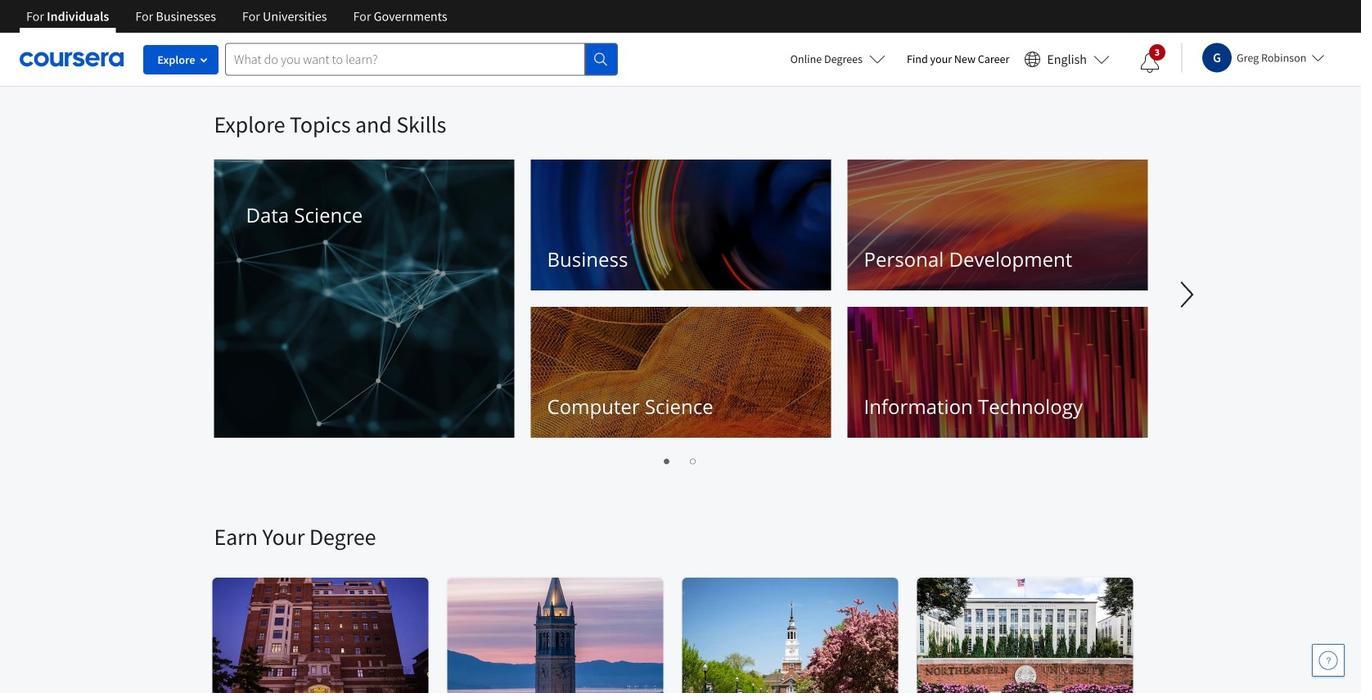 Task type: vqa. For each thing, say whether or not it's contained in the screenshot.
Explore Topics and Skills Carousel element
yes



Task type: locate. For each thing, give the bounding box(es) containing it.
None search field
[[225, 43, 618, 76]]

master of applied data science degree by university of michigan, image
[[213, 578, 430, 694]]

computer science image
[[531, 307, 832, 438]]

master of engineering in computer engineering degree by dartmouth college, image
[[683, 578, 900, 694]]

list
[[214, 450, 1148, 470]]

help center image
[[1319, 651, 1339, 671]]

coursera image
[[20, 46, 124, 72]]



Task type: describe. For each thing, give the bounding box(es) containing it.
banner navigation
[[13, 0, 461, 33]]

master of science in data analytics engineering degree by northeastern university , image
[[918, 578, 1135, 694]]

next slide image
[[1168, 275, 1208, 314]]

What do you want to learn? text field
[[225, 43, 586, 76]]

personal development image
[[848, 160, 1149, 291]]

list inside explore topics and skills carousel element
[[214, 450, 1148, 470]]

information technology image
[[848, 307, 1149, 438]]

master of advanced study in engineering degree by university of california, berkeley, image
[[448, 578, 665, 694]]

data science image
[[214, 160, 515, 438]]

earn your degree carousel element
[[206, 473, 1362, 694]]

explore topics and skills carousel element
[[206, 87, 1362, 473]]

business image
[[531, 160, 832, 291]]



